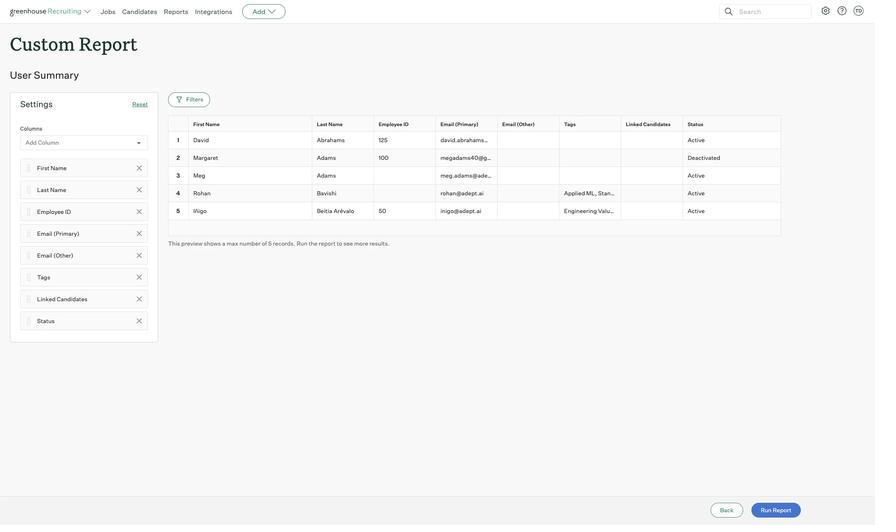 Task type: describe. For each thing, give the bounding box(es) containing it.
active for david.abrahams@adept.ai
[[688, 137, 705, 144]]

add column
[[26, 139, 59, 146]]

see
[[344, 240, 353, 247]]

integrations
[[195, 7, 232, 16]]

reports link
[[164, 7, 188, 16]]

column
[[38, 139, 59, 146]]

design
[[837, 207, 856, 214]]

1 vertical spatial standard
[[716, 207, 741, 214]]

row containing 2
[[168, 149, 781, 167]]

employee inside column header
[[379, 121, 403, 127]]

jobs
[[101, 7, 116, 16]]

candidates inside linked candidates column header
[[644, 121, 671, 127]]

custom
[[10, 31, 75, 56]]

values
[[598, 207, 616, 214]]

configure image
[[821, 6, 831, 16]]

1 vertical spatial (other)
[[53, 252, 73, 259]]

0 horizontal spatial screen,
[[625, 190, 645, 197]]

number
[[240, 240, 261, 247]]

linked candidates inside column header
[[626, 121, 671, 127]]

back button
[[711, 503, 743, 518]]

2
[[176, 154, 180, 161]]

email (other) inside column header
[[502, 121, 535, 127]]

(other) inside column header
[[517, 121, 535, 127]]

iñigo
[[193, 207, 207, 214]]

0 horizontal spatial first
[[37, 164, 49, 171]]

2 vertical spatial candidates
[[57, 295, 87, 302]]

deactivated
[[688, 154, 720, 161]]

summary
[[34, 69, 79, 81]]

user
[[10, 69, 32, 81]]

add button
[[242, 4, 286, 19]]

1 coding, from the left
[[693, 207, 714, 214]]

0 horizontal spatial last
[[37, 186, 49, 193]]

5 inside cell
[[176, 207, 180, 214]]

records.
[[273, 240, 295, 247]]

4 cell
[[168, 185, 189, 202]]

beitia
[[317, 207, 332, 214]]

reset link
[[132, 101, 148, 108]]

1 vertical spatial id
[[65, 208, 71, 215]]

preview
[[181, 240, 203, 247]]

end
[[681, 207, 692, 214]]

last inside last name column header
[[317, 121, 328, 127]]

1 vertical spatial first name
[[37, 164, 67, 171]]

td button
[[852, 4, 865, 17]]

tags inside column header
[[564, 121, 576, 127]]

email inside column header
[[441, 121, 454, 127]]

ml,
[[586, 190, 597, 197]]

td
[[855, 8, 862, 14]]

report
[[319, 240, 336, 247]]

report for custom report
[[79, 31, 137, 56]]

run report
[[761, 506, 792, 513]]

id inside column header
[[404, 121, 409, 127]]

applied ml, standard screen, swe coding
[[564, 190, 680, 197]]

filters
[[186, 95, 203, 102]]

settings
[[20, 99, 53, 109]]

Search text field
[[737, 6, 804, 18]]

td button
[[854, 6, 864, 16]]

(primary) inside column header
[[455, 121, 479, 127]]

row containing 5
[[168, 202, 856, 220]]

email (primary) column header
[[436, 116, 499, 133]]

front
[[666, 207, 680, 214]]

employee id column header
[[374, 116, 438, 133]]

a
[[222, 240, 225, 247]]

arévalo
[[334, 207, 354, 214]]

system
[[815, 207, 835, 214]]

inigo@adept.ai
[[441, 207, 482, 214]]

candidates link
[[122, 7, 157, 16]]

reset
[[132, 101, 148, 108]]

the
[[309, 240, 318, 247]]

0 horizontal spatial linked candidates
[[37, 295, 87, 302]]



Task type: vqa. For each thing, say whether or not it's contained in the screenshot.
third Active from the top
yes



Task type: locate. For each thing, give the bounding box(es) containing it.
0 vertical spatial linked candidates
[[626, 121, 671, 127]]

4 active from the top
[[688, 207, 705, 214]]

row containing 3
[[168, 167, 781, 185]]

5 row from the top
[[168, 185, 781, 202]]

column header
[[168, 116, 190, 133]]

1 row from the top
[[168, 115, 781, 133]]

add for add column
[[26, 139, 37, 146]]

1 horizontal spatial status
[[688, 121, 704, 127]]

shows
[[204, 240, 221, 247]]

engineering
[[564, 207, 597, 214]]

row group
[[168, 132, 856, 220]]

active down deactivated
[[688, 172, 705, 179]]

email inside column header
[[502, 121, 516, 127]]

margaret
[[193, 154, 218, 161]]

1 vertical spatial screen,
[[742, 207, 763, 214]]

active up end
[[688, 190, 705, 197]]

0 horizontal spatial add
[[26, 139, 37, 146]]

1 adams from the top
[[317, 154, 336, 161]]

employee id
[[379, 121, 409, 127], [37, 208, 71, 215]]

first inside column header
[[193, 121, 205, 127]]

1 vertical spatial last
[[37, 186, 49, 193]]

back
[[720, 506, 734, 513]]

0 horizontal spatial candidates
[[57, 295, 87, 302]]

run report button
[[752, 503, 801, 518]]

product
[[623, 207, 645, 214]]

active right front
[[688, 207, 705, 214]]

meg.adams@adept.ai
[[441, 172, 500, 179]]

last
[[317, 121, 328, 127], [37, 186, 49, 193]]

coding, left the "system"
[[778, 207, 799, 214]]

1 horizontal spatial first
[[193, 121, 205, 127]]

&
[[618, 207, 622, 214]]

status inside 'table'
[[688, 121, 704, 127]]

screen,
[[625, 190, 645, 197], [742, 207, 763, 214]]

1 vertical spatial add
[[26, 139, 37, 146]]

jobs link
[[101, 7, 116, 16]]

0 vertical spatial email (other)
[[502, 121, 535, 127]]

2 coding, from the left
[[778, 207, 799, 214]]

1 vertical spatial employee id
[[37, 208, 71, 215]]

5 cell
[[168, 202, 189, 220]]

david
[[193, 137, 209, 144]]

row containing 1
[[168, 132, 781, 149]]

to
[[337, 240, 342, 247]]

user summary
[[10, 69, 79, 81]]

0 horizontal spatial email (other)
[[37, 252, 73, 259]]

1 horizontal spatial swe
[[764, 207, 777, 214]]

1 vertical spatial (primary)
[[53, 230, 79, 237]]

beitia arévalo
[[317, 207, 354, 214]]

first name
[[193, 121, 220, 127], [37, 164, 67, 171]]

active
[[688, 137, 705, 144], [688, 172, 705, 179], [688, 190, 705, 197], [688, 207, 705, 214]]

adams for megadams40@gmail.com
[[317, 154, 336, 161]]

row group containing 1
[[168, 132, 856, 220]]

first down add column
[[37, 164, 49, 171]]

1 horizontal spatial linked candidates
[[626, 121, 671, 127]]

row
[[168, 115, 781, 133], [168, 132, 781, 149], [168, 149, 781, 167], [168, 167, 781, 185], [168, 185, 781, 202], [168, 202, 856, 220]]

id
[[404, 121, 409, 127], [65, 208, 71, 215]]

status
[[688, 121, 704, 127], [37, 317, 55, 324]]

4
[[176, 190, 180, 197]]

0 vertical spatial report
[[79, 31, 137, 56]]

0 horizontal spatial email (primary)
[[37, 230, 79, 237]]

add
[[253, 7, 265, 16], [26, 139, 37, 146]]

0 horizontal spatial (primary)
[[53, 230, 79, 237]]

0 horizontal spatial report
[[79, 31, 137, 56]]

row containing first name
[[168, 115, 781, 133]]

0 vertical spatial (primary)
[[455, 121, 479, 127]]

0 horizontal spatial last name
[[37, 186, 66, 193]]

first name column header
[[189, 116, 314, 133]]

1 vertical spatial email (primary)
[[37, 230, 79, 237]]

5
[[176, 207, 180, 214], [268, 240, 272, 247]]

0 vertical spatial add
[[253, 7, 265, 16]]

1 vertical spatial candidates
[[644, 121, 671, 127]]

more
[[354, 240, 368, 247]]

adams
[[317, 154, 336, 161], [317, 172, 336, 179]]

megadams40@gmail.com
[[441, 154, 512, 161]]

1 horizontal spatial run
[[761, 506, 772, 513]]

0 horizontal spatial (other)
[[53, 252, 73, 259]]

david.abrahams@adept.ai
[[441, 137, 512, 144]]

add for add
[[253, 7, 265, 16]]

0 vertical spatial last name
[[317, 121, 343, 127]]

1 vertical spatial report
[[773, 506, 792, 513]]

1 vertical spatial linked candidates
[[37, 295, 87, 302]]

1 horizontal spatial last
[[317, 121, 328, 127]]

1 vertical spatial adams
[[317, 172, 336, 179]]

employee id inside column header
[[379, 121, 409, 127]]

1 horizontal spatial (other)
[[517, 121, 535, 127]]

6 row from the top
[[168, 202, 856, 220]]

0 vertical spatial adams
[[317, 154, 336, 161]]

last name inside column header
[[317, 121, 343, 127]]

integrations link
[[195, 7, 232, 16]]

run
[[297, 240, 308, 247], [761, 506, 772, 513]]

report
[[79, 31, 137, 56], [773, 506, 792, 513]]

100
[[379, 154, 389, 161]]

0 vertical spatial linked
[[626, 121, 643, 127]]

125
[[379, 137, 388, 144]]

email (other)
[[502, 121, 535, 127], [37, 252, 73, 259]]

0 vertical spatial standard
[[598, 190, 623, 197]]

swe
[[647, 190, 660, 197], [764, 207, 777, 214], [801, 207, 814, 214]]

3 cell
[[168, 167, 189, 185]]

0 horizontal spatial employee
[[37, 208, 64, 215]]

1 horizontal spatial last name
[[317, 121, 343, 127]]

cell
[[498, 132, 560, 149], [560, 132, 621, 149], [621, 132, 683, 149], [498, 149, 560, 167], [560, 149, 621, 167], [621, 149, 683, 167], [374, 167, 436, 185], [498, 167, 560, 185], [560, 167, 621, 185], [621, 167, 683, 185], [374, 185, 436, 202], [498, 185, 560, 202], [621, 185, 683, 202], [498, 202, 560, 220], [621, 202, 683, 220]]

email (primary)
[[441, 121, 479, 127], [37, 230, 79, 237]]

of
[[262, 240, 267, 247]]

0 horizontal spatial first name
[[37, 164, 67, 171]]

1 horizontal spatial report
[[773, 506, 792, 513]]

4 row from the top
[[168, 167, 781, 185]]

0 vertical spatial 5
[[176, 207, 180, 214]]

last name column header
[[312, 116, 376, 133]]

0 vertical spatial employee id
[[379, 121, 409, 127]]

1 horizontal spatial standard
[[716, 207, 741, 214]]

candidates
[[122, 7, 157, 16], [644, 121, 671, 127], [57, 295, 87, 302]]

rohan@adept.ai
[[441, 190, 484, 197]]

1 vertical spatial status
[[37, 317, 55, 324]]

email (other) column header
[[498, 116, 561, 133]]

abrahams
[[317, 137, 345, 144]]

0 vertical spatial employee
[[379, 121, 403, 127]]

0 vertical spatial last
[[317, 121, 328, 127]]

3 active from the top
[[688, 190, 705, 197]]

0 vertical spatial first name
[[193, 121, 220, 127]]

2 adams from the top
[[317, 172, 336, 179]]

5 right of
[[268, 240, 272, 247]]

custom report
[[10, 31, 137, 56]]

sense,
[[646, 207, 664, 214]]

1 vertical spatial linked
[[37, 295, 56, 302]]

0 horizontal spatial 5
[[176, 207, 180, 214]]

1 horizontal spatial employee
[[379, 121, 403, 127]]

active for inigo@adept.ai
[[688, 207, 705, 214]]

5 down 4 cell
[[176, 207, 180, 214]]

rohan
[[193, 190, 211, 197]]

1 active from the top
[[688, 137, 705, 144]]

applied
[[564, 190, 585, 197]]

first name down column on the left top of the page
[[37, 164, 67, 171]]

adams down abrahams
[[317, 154, 336, 161]]

linked
[[626, 121, 643, 127], [37, 295, 56, 302]]

first name up david
[[193, 121, 220, 127]]

coding,
[[693, 207, 714, 214], [778, 207, 799, 214]]

last name
[[317, 121, 343, 127], [37, 186, 66, 193]]

1 cell
[[168, 132, 189, 149]]

tags column header
[[560, 116, 623, 133]]

1 horizontal spatial coding,
[[778, 207, 799, 214]]

this preview shows a max number of 5 records. run the report to see more results.
[[168, 240, 390, 247]]

run inside button
[[761, 506, 772, 513]]

0 horizontal spatial standard
[[598, 190, 623, 197]]

reports
[[164, 7, 188, 16]]

name
[[206, 121, 220, 127], [329, 121, 343, 127], [51, 164, 67, 171], [50, 186, 66, 193]]

email (primary) inside column header
[[441, 121, 479, 127]]

0 vertical spatial (other)
[[517, 121, 535, 127]]

1 horizontal spatial 5
[[268, 240, 272, 247]]

add inside popup button
[[253, 7, 265, 16]]

linked candidates column header
[[621, 116, 685, 133]]

1 vertical spatial run
[[761, 506, 772, 513]]

linked candidates
[[626, 121, 671, 127], [37, 295, 87, 302]]

1 horizontal spatial linked
[[626, 121, 643, 127]]

1 horizontal spatial candidates
[[122, 7, 157, 16]]

0 horizontal spatial linked
[[37, 295, 56, 302]]

filter image
[[175, 96, 182, 103]]

report inside button
[[773, 506, 792, 513]]

active up deactivated
[[688, 137, 705, 144]]

columns
[[20, 125, 42, 132]]

this
[[168, 240, 180, 247]]

(other)
[[517, 121, 535, 127], [53, 252, 73, 259]]

greenhouse recruiting image
[[10, 7, 84, 16]]

engineering values & product sense, front end coding, standard screen, swe coding, swe system design
[[564, 207, 856, 214]]

coding
[[661, 190, 680, 197]]

1 vertical spatial email (other)
[[37, 252, 73, 259]]

0 vertical spatial screen,
[[625, 190, 645, 197]]

1 horizontal spatial id
[[404, 121, 409, 127]]

1 horizontal spatial tags
[[564, 121, 576, 127]]

linked inside column header
[[626, 121, 643, 127]]

max
[[227, 240, 238, 247]]

1 vertical spatial employee
[[37, 208, 64, 215]]

0 vertical spatial candidates
[[122, 7, 157, 16]]

standard
[[598, 190, 623, 197], [716, 207, 741, 214]]

1 horizontal spatial employee id
[[379, 121, 409, 127]]

2 row from the top
[[168, 132, 781, 149]]

table
[[168, 115, 856, 236]]

email
[[441, 121, 454, 127], [502, 121, 516, 127], [37, 230, 52, 237], [37, 252, 52, 259]]

2 horizontal spatial candidates
[[644, 121, 671, 127]]

first name inside column header
[[193, 121, 220, 127]]

table containing 1
[[168, 115, 856, 236]]

employee
[[379, 121, 403, 127], [37, 208, 64, 215]]

meg
[[193, 172, 205, 179]]

1 horizontal spatial email (primary)
[[441, 121, 479, 127]]

adams up bavishi at the left of page
[[317, 172, 336, 179]]

0 horizontal spatial id
[[65, 208, 71, 215]]

50
[[379, 207, 386, 214]]

0 horizontal spatial swe
[[647, 190, 660, 197]]

1
[[177, 137, 179, 144]]

2 horizontal spatial swe
[[801, 207, 814, 214]]

row containing 4
[[168, 185, 781, 202]]

0 vertical spatial status
[[688, 121, 704, 127]]

0 horizontal spatial run
[[297, 240, 308, 247]]

1 horizontal spatial first name
[[193, 121, 220, 127]]

run left the
[[297, 240, 308, 247]]

active for rohan@adept.ai
[[688, 190, 705, 197]]

first up david
[[193, 121, 205, 127]]

1 horizontal spatial add
[[253, 7, 265, 16]]

report for run report
[[773, 506, 792, 513]]

tags
[[564, 121, 576, 127], [37, 274, 50, 281]]

1 horizontal spatial email (other)
[[502, 121, 535, 127]]

1 vertical spatial first
[[37, 164, 49, 171]]

adams for meg.adams@adept.ai
[[317, 172, 336, 179]]

0 vertical spatial run
[[297, 240, 308, 247]]

1 vertical spatial tags
[[37, 274, 50, 281]]

2 cell
[[168, 149, 189, 167]]

2 active from the top
[[688, 172, 705, 179]]

1 vertical spatial 5
[[268, 240, 272, 247]]

results.
[[370, 240, 390, 247]]

1 vertical spatial last name
[[37, 186, 66, 193]]

(primary)
[[455, 121, 479, 127], [53, 230, 79, 237]]

0 horizontal spatial employee id
[[37, 208, 71, 215]]

0 horizontal spatial coding,
[[693, 207, 714, 214]]

first
[[193, 121, 205, 127], [37, 164, 49, 171]]

0 horizontal spatial tags
[[37, 274, 50, 281]]

3 row from the top
[[168, 149, 781, 167]]

active for meg.adams@adept.ai
[[688, 172, 705, 179]]

3
[[176, 172, 180, 179]]

0 vertical spatial first
[[193, 121, 205, 127]]

1 horizontal spatial (primary)
[[455, 121, 479, 127]]

0 vertical spatial id
[[404, 121, 409, 127]]

0 vertical spatial tags
[[564, 121, 576, 127]]

0 horizontal spatial status
[[37, 317, 55, 324]]

run right back
[[761, 506, 772, 513]]

bavishi
[[317, 190, 337, 197]]

1 horizontal spatial screen,
[[742, 207, 763, 214]]

coding, right end
[[693, 207, 714, 214]]

0 vertical spatial email (primary)
[[441, 121, 479, 127]]



